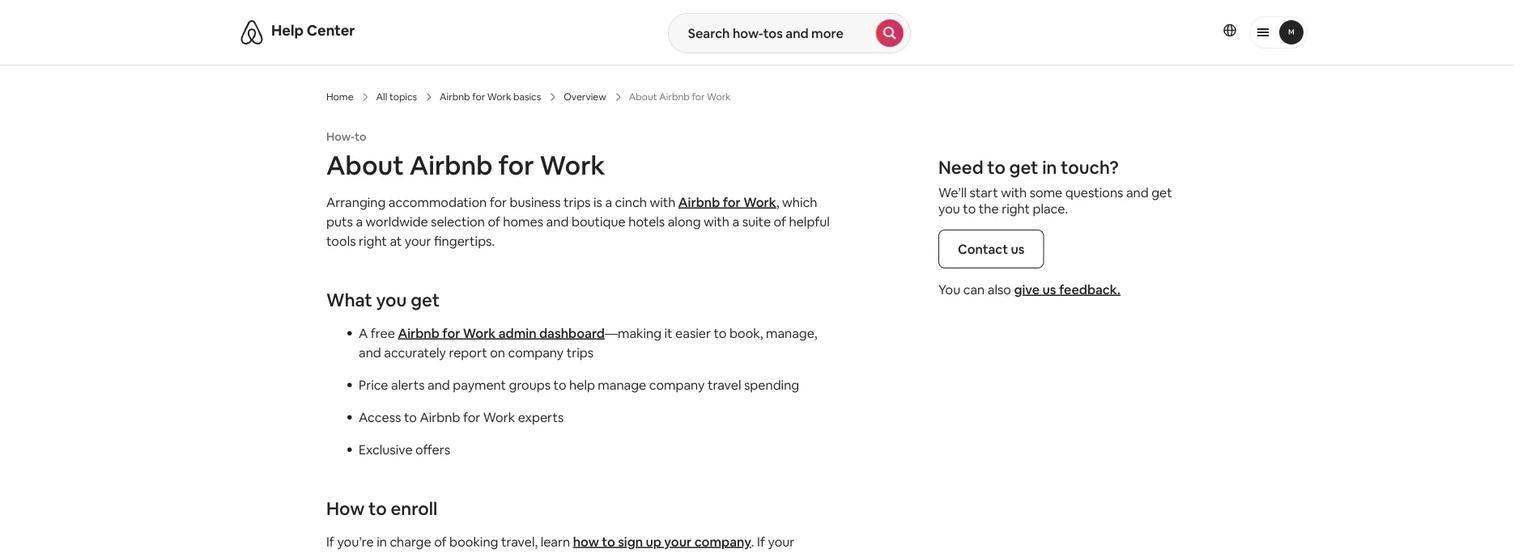 Task type: describe. For each thing, give the bounding box(es) containing it.
travel,
[[501, 534, 538, 551]]

for inside . if your organization already has an airbnb for work account, find out
[[534, 553, 551, 558]]

already
[[403, 553, 447, 558]]

admin
[[499, 325, 537, 342]]

0 horizontal spatial of
[[434, 534, 447, 551]]

in inside need to get in touch? we'll start with some questions and get you to the right place.
[[1042, 156, 1057, 179]]

boutique
[[572, 213, 626, 230]]

all topics link
[[376, 91, 417, 104]]

.
[[751, 534, 754, 551]]

your inside . if your organization already has an airbnb for work account, find out
[[768, 534, 795, 551]]

find
[[643, 553, 666, 558]]

company inside —making it easier to book, manage, and accurately report on company trips
[[508, 345, 564, 361]]

help center
[[271, 21, 355, 40]]

business
[[510, 194, 561, 211]]

right inside , which puts a worldwide selection of homes and boutique hotels along with a suite of helpful tools right at your fingertips.
[[359, 233, 387, 249]]

work up arranging accommodation for business trips is a cinch with airbnb for work in the top of the page
[[540, 148, 605, 182]]

start
[[970, 184, 998, 201]]

to right how
[[369, 498, 387, 521]]

some
[[1030, 184, 1063, 201]]

sign
[[618, 534, 643, 551]]

organization
[[326, 553, 401, 558]]

suite
[[742, 213, 771, 230]]

fingertips.
[[434, 233, 495, 249]]

Search how-tos and more search field
[[669, 14, 876, 53]]

right inside need to get in touch? we'll start with some questions and get you to the right place.
[[1002, 200, 1030, 217]]

0 horizontal spatial with
[[650, 194, 676, 211]]

dashboard
[[539, 325, 605, 342]]

work inside . if your organization already has an airbnb for work account, find out
[[554, 553, 586, 558]]

—making
[[605, 325, 662, 342]]

your inside , which puts a worldwide selection of homes and boutique hotels along with a suite of helpful tools right at your fingertips.
[[405, 233, 431, 249]]

and inside —making it easier to book, manage, and accurately report on company trips
[[359, 345, 381, 361]]

on
[[490, 345, 505, 361]]

exclusive
[[359, 442, 413, 458]]

out
[[669, 553, 690, 558]]

work down the payment
[[483, 409, 515, 426]]

work up report
[[463, 325, 496, 342]]

payment
[[453, 377, 506, 394]]

home link
[[326, 91, 353, 104]]

help
[[569, 377, 595, 394]]

how to sign up your company link
[[573, 534, 751, 551]]

1 horizontal spatial of
[[488, 213, 500, 230]]

about airbnb for work
[[326, 148, 605, 182]]

helpful
[[789, 213, 830, 230]]

airbnb up along on the top left of page
[[678, 194, 720, 211]]

2 horizontal spatial of
[[774, 213, 786, 230]]

need
[[938, 156, 983, 179]]

easier
[[675, 325, 711, 342]]

exclusive offers
[[359, 442, 450, 458]]

learn
[[541, 534, 570, 551]]

you can also give us feedback.
[[938, 281, 1121, 298]]

for left basics
[[472, 91, 485, 103]]

1 horizontal spatial us
[[1043, 281, 1056, 298]]

. if your organization already has an airbnb for work account, find out
[[326, 534, 795, 558]]

an
[[473, 553, 488, 558]]

access to airbnb for work experts
[[359, 409, 567, 426]]

puts
[[326, 213, 353, 230]]

touch?
[[1061, 156, 1119, 179]]

airbnb for work basics link
[[440, 91, 541, 104]]

for up homes
[[490, 194, 507, 211]]

airbnb for work link
[[678, 194, 776, 211]]

trips inside —making it easier to book, manage, and accurately report on company trips
[[567, 345, 594, 361]]

selection
[[431, 213, 485, 230]]

manage
[[598, 377, 646, 394]]

report
[[449, 345, 487, 361]]

help center link
[[271, 21, 355, 40]]

1 horizontal spatial your
[[664, 534, 692, 551]]

up
[[646, 534, 662, 551]]

all topics
[[376, 91, 417, 103]]

to up start on the right of the page
[[987, 156, 1006, 179]]

basics
[[513, 91, 541, 103]]

accommodation
[[389, 194, 487, 211]]

and inside , which puts a worldwide selection of homes and boutique hotels along with a suite of helpful tools right at your fingertips.
[[546, 213, 569, 230]]

worldwide
[[366, 213, 428, 230]]

what
[[326, 289, 372, 312]]

give us feedback. link
[[1014, 281, 1121, 298]]

you
[[938, 281, 961, 298]]

give
[[1014, 281, 1040, 298]]

with inside , which puts a worldwide selection of homes and boutique hotels along with a suite of helpful tools right at your fingertips.
[[704, 213, 730, 230]]

questions
[[1065, 184, 1123, 201]]

it
[[664, 325, 673, 342]]

for down the payment
[[463, 409, 480, 426]]

work up suite on the top of page
[[744, 194, 776, 211]]

get for what you get
[[411, 289, 440, 312]]

airbnb up offers
[[420, 409, 460, 426]]

, which puts a worldwide selection of homes and boutique hotels along with a suite of helpful tools right at your fingertips.
[[326, 194, 830, 249]]

0 vertical spatial trips
[[564, 194, 591, 211]]

how
[[573, 534, 599, 551]]

airbnb homepage image
[[239, 19, 265, 45]]

spending
[[744, 377, 799, 394]]



Task type: locate. For each thing, give the bounding box(es) containing it.
a right is
[[605, 194, 612, 211]]

1 vertical spatial in
[[377, 534, 387, 551]]

at
[[390, 233, 402, 249]]

in up some on the right of page
[[1042, 156, 1057, 179]]

your right at
[[405, 233, 431, 249]]

2 horizontal spatial a
[[732, 213, 739, 230]]

can
[[963, 281, 985, 298]]

trips left is
[[564, 194, 591, 211]]

with up hotels
[[650, 194, 676, 211]]

airbnb for work basics
[[440, 91, 541, 103]]

contact us link
[[938, 230, 1044, 269]]

0 horizontal spatial us
[[1011, 241, 1025, 257]]

price alerts and payment groups to help manage company travel spending
[[359, 377, 802, 394]]

groups
[[509, 377, 551, 394]]

a left suite on the top of page
[[732, 213, 739, 230]]

topics
[[389, 91, 417, 103]]

with down the airbnb for work link
[[704, 213, 730, 230]]

if right .
[[757, 534, 765, 551]]

to right access
[[404, 409, 417, 426]]

a right puts
[[356, 213, 363, 230]]

us right the give
[[1043, 281, 1056, 298]]

with right the
[[1001, 184, 1027, 201]]

0 horizontal spatial if
[[326, 534, 334, 551]]

need to get in touch? we'll start with some questions and get you to the right place.
[[938, 156, 1172, 217]]

manage,
[[766, 325, 817, 342]]

you up free
[[376, 289, 407, 312]]

work left basics
[[487, 91, 511, 103]]

about
[[326, 148, 404, 182]]

0 horizontal spatial get
[[411, 289, 440, 312]]

1 vertical spatial company
[[649, 377, 705, 394]]

1 vertical spatial us
[[1043, 281, 1056, 298]]

2 horizontal spatial get
[[1152, 184, 1172, 201]]

and
[[1126, 184, 1149, 201], [546, 213, 569, 230], [359, 345, 381, 361], [428, 377, 450, 394]]

in up organization
[[377, 534, 387, 551]]

0 horizontal spatial you
[[376, 289, 407, 312]]

experts
[[518, 409, 564, 426]]

contact us
[[958, 241, 1025, 257]]

a
[[605, 194, 612, 211], [356, 213, 363, 230], [732, 213, 739, 230]]

if you're in charge of booking travel, learn how to sign up your company
[[326, 534, 751, 551]]

get
[[1009, 156, 1038, 179], [1152, 184, 1172, 201], [411, 289, 440, 312]]

booking
[[449, 534, 498, 551]]

accurately
[[384, 345, 446, 361]]

with
[[1001, 184, 1027, 201], [650, 194, 676, 211], [704, 213, 730, 230]]

you left start on the right of the page
[[938, 200, 960, 217]]

,
[[776, 194, 779, 211]]

1 if from the left
[[326, 534, 334, 551]]

overview link
[[564, 91, 606, 104]]

to left book,
[[714, 325, 727, 342]]

and down arranging accommodation for business trips is a cinch with airbnb for work in the top of the page
[[546, 213, 569, 230]]

us right contact
[[1011, 241, 1025, 257]]

if inside . if your organization already has an airbnb for work account, find out
[[757, 534, 765, 551]]

1 horizontal spatial a
[[605, 194, 612, 211]]

of left homes
[[488, 213, 500, 230]]

offers
[[415, 442, 450, 458]]

airbnb down travel,
[[490, 553, 531, 558]]

how-
[[326, 130, 355, 144]]

0 vertical spatial company
[[508, 345, 564, 361]]

company right up
[[694, 534, 751, 551]]

and right alerts
[[428, 377, 450, 394]]

0 horizontal spatial a
[[356, 213, 363, 230]]

us
[[1011, 241, 1025, 257], [1043, 281, 1056, 298]]

for down if you're in charge of booking travel, learn how to sign up your company
[[534, 553, 551, 558]]

1 horizontal spatial in
[[1042, 156, 1057, 179]]

2 vertical spatial get
[[411, 289, 440, 312]]

home
[[326, 91, 353, 103]]

access
[[359, 409, 401, 426]]

how
[[326, 498, 365, 521]]

to left the
[[963, 200, 976, 217]]

to inside —making it easier to book, manage, and accurately report on company trips
[[714, 325, 727, 342]]

account,
[[588, 553, 640, 558]]

has
[[450, 553, 470, 558]]

is
[[594, 194, 602, 211]]

trips
[[564, 194, 591, 211], [567, 345, 594, 361]]

for up report
[[442, 325, 460, 342]]

1 vertical spatial right
[[359, 233, 387, 249]]

the
[[979, 200, 999, 217]]

to up account,
[[602, 534, 615, 551]]

0 vertical spatial us
[[1011, 241, 1025, 257]]

main navigation menu image
[[1279, 20, 1304, 44]]

cinch
[[615, 194, 647, 211]]

2 horizontal spatial with
[[1001, 184, 1027, 201]]

1 horizontal spatial with
[[704, 213, 730, 230]]

book,
[[730, 325, 763, 342]]

to
[[355, 130, 366, 144], [987, 156, 1006, 179], [963, 200, 976, 217], [714, 325, 727, 342], [554, 377, 566, 394], [404, 409, 417, 426], [369, 498, 387, 521], [602, 534, 615, 551]]

get for need to get in touch? we'll start with some questions and get you to the right place.
[[1009, 156, 1038, 179]]

us inside contact us link
[[1011, 241, 1025, 257]]

alerts
[[391, 377, 425, 394]]

overview
[[564, 91, 606, 103]]

—making it easier to book, manage, and accurately report on company trips
[[359, 325, 817, 361]]

of down ,
[[774, 213, 786, 230]]

0 vertical spatial in
[[1042, 156, 1057, 179]]

how to enroll
[[326, 498, 441, 521]]

airbnb up "accommodation"
[[410, 148, 493, 182]]

0 horizontal spatial in
[[377, 534, 387, 551]]

2 horizontal spatial your
[[768, 534, 795, 551]]

1 vertical spatial you
[[376, 289, 407, 312]]

along
[[668, 213, 701, 230]]

to left the help
[[554, 377, 566, 394]]

and down a
[[359, 345, 381, 361]]

1 horizontal spatial if
[[757, 534, 765, 551]]

0 vertical spatial you
[[938, 200, 960, 217]]

of up already
[[434, 534, 447, 551]]

hotels
[[629, 213, 665, 230]]

0 horizontal spatial your
[[405, 233, 431, 249]]

trips down dashboard
[[567, 345, 594, 361]]

all
[[376, 91, 387, 103]]

company down admin
[[508, 345, 564, 361]]

airbnb right topics
[[440, 91, 470, 103]]

right left at
[[359, 233, 387, 249]]

and inside need to get in touch? we'll start with some questions and get you to the right place.
[[1126, 184, 1149, 201]]

work
[[487, 91, 511, 103], [540, 148, 605, 182], [744, 194, 776, 211], [463, 325, 496, 342], [483, 409, 515, 426], [554, 553, 586, 558]]

what you get
[[326, 289, 440, 312]]

company left travel
[[649, 377, 705, 394]]

in
[[1042, 156, 1057, 179], [377, 534, 387, 551]]

for
[[472, 91, 485, 103], [498, 148, 534, 182], [490, 194, 507, 211], [723, 194, 741, 211], [442, 325, 460, 342], [463, 409, 480, 426], [534, 553, 551, 558]]

if left you're
[[326, 534, 334, 551]]

0 horizontal spatial right
[[359, 233, 387, 249]]

2 if from the left
[[757, 534, 765, 551]]

contact
[[958, 241, 1008, 257]]

1 vertical spatial get
[[1152, 184, 1172, 201]]

arranging accommodation for business trips is a cinch with airbnb for work
[[326, 194, 776, 211]]

for left ,
[[723, 194, 741, 211]]

if
[[326, 534, 334, 551], [757, 534, 765, 551]]

how-to
[[326, 130, 366, 144]]

you're
[[337, 534, 374, 551]]

airbnb up "accurately"
[[398, 325, 440, 342]]

get right the "questions" at the top right of the page
[[1152, 184, 1172, 201]]

a free airbnb for work admin dashboard
[[359, 325, 605, 342]]

1 vertical spatial trips
[[567, 345, 594, 361]]

with inside need to get in touch? we'll start with some questions and get you to the right place.
[[1001, 184, 1027, 201]]

enroll
[[391, 498, 438, 521]]

you inside need to get in touch? we'll start with some questions and get you to the right place.
[[938, 200, 960, 217]]

airbnb
[[440, 91, 470, 103], [410, 148, 493, 182], [678, 194, 720, 211], [398, 325, 440, 342], [420, 409, 460, 426], [490, 553, 531, 558]]

also
[[988, 281, 1011, 298]]

2 vertical spatial company
[[694, 534, 751, 551]]

for up business
[[498, 148, 534, 182]]

price
[[359, 377, 388, 394]]

help
[[271, 21, 304, 40]]

1 horizontal spatial get
[[1009, 156, 1038, 179]]

None search field
[[668, 13, 911, 53]]

airbnb inside . if your organization already has an airbnb for work account, find out
[[490, 553, 531, 558]]

1 horizontal spatial right
[[1002, 200, 1030, 217]]

a
[[359, 325, 368, 342]]

get up some on the right of page
[[1009, 156, 1038, 179]]

arranging
[[326, 194, 386, 211]]

0 vertical spatial get
[[1009, 156, 1038, 179]]

feedback.
[[1059, 281, 1121, 298]]

place.
[[1033, 200, 1068, 217]]

get up "accurately"
[[411, 289, 440, 312]]

to up the about
[[355, 130, 366, 144]]

1 horizontal spatial you
[[938, 200, 960, 217]]

right right the
[[1002, 200, 1030, 217]]

homes
[[503, 213, 543, 230]]

free
[[371, 325, 395, 342]]

your up out
[[664, 534, 692, 551]]

airbnb for work admin dashboard link
[[398, 325, 605, 342]]

your right .
[[768, 534, 795, 551]]

and right the "questions" at the top right of the page
[[1126, 184, 1149, 201]]

we'll
[[938, 184, 967, 201]]

work down the learn
[[554, 553, 586, 558]]

which
[[782, 194, 817, 211]]

0 vertical spatial right
[[1002, 200, 1030, 217]]



Task type: vqa. For each thing, say whether or not it's contained in the screenshot.
REFER
no



